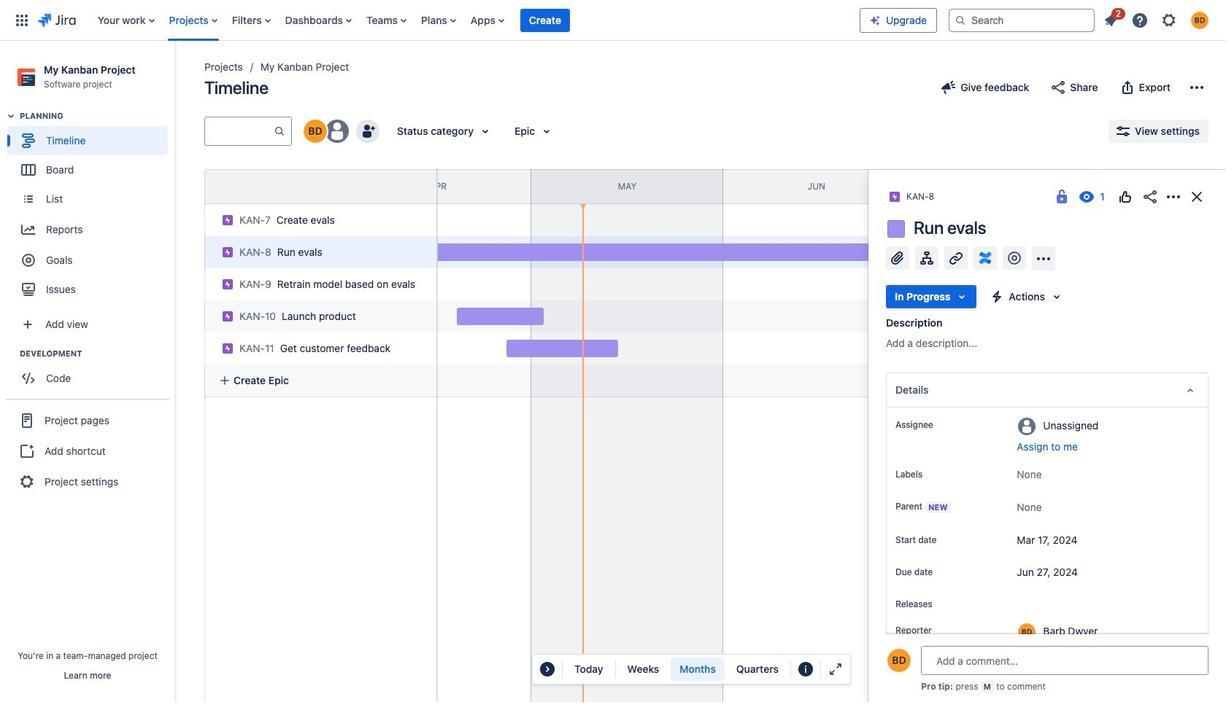 Task type: locate. For each thing, give the bounding box(es) containing it.
1 horizontal spatial column header
[[910, 170, 1102, 204]]

0 horizontal spatial list
[[90, 0, 860, 41]]

None search field
[[949, 8, 1095, 32]]

your profile and settings image
[[1191, 11, 1209, 29]]

0 horizontal spatial list item
[[520, 0, 570, 41]]

1 vertical spatial group
[[7, 348, 174, 398]]

1 vertical spatial heading
[[20, 348, 174, 360]]

2 column header from the left
[[910, 170, 1102, 204]]

1 epic image from the top
[[222, 279, 234, 290]]

timeline view to show as group
[[619, 658, 787, 682]]

enter full screen image
[[827, 661, 844, 679]]

banner
[[0, 0, 1226, 41]]

0 vertical spatial heading
[[20, 110, 174, 122]]

primary element
[[9, 0, 860, 41]]

cell
[[199, 232, 439, 269], [199, 264, 439, 301], [199, 296, 439, 333], [199, 328, 439, 365]]

group for development image
[[7, 348, 174, 398]]

link goals image
[[1006, 250, 1023, 267]]

0 horizontal spatial column header
[[153, 170, 345, 204]]

jira image
[[38, 11, 76, 29], [38, 11, 76, 29]]

1 heading from the top
[[20, 110, 174, 122]]

goal image
[[22, 254, 35, 267]]

heading for planning icon
[[20, 110, 174, 122]]

search image
[[955, 14, 966, 26]]

1 vertical spatial epic image
[[222, 311, 234, 323]]

0 vertical spatial group
[[7, 110, 174, 309]]

settings image
[[1160, 11, 1178, 29]]

group for planning icon
[[7, 110, 174, 309]]

column header up link goals image
[[910, 170, 1102, 204]]

add app image
[[1035, 250, 1052, 267]]

1 horizontal spatial list item
[[1098, 5, 1125, 32]]

column header
[[153, 170, 345, 204], [910, 170, 1102, 204]]

row header
[[204, 169, 438, 204]]

add people image
[[359, 123, 377, 140]]

appswitcher icon image
[[13, 11, 31, 29]]

notifications image
[[1102, 11, 1120, 29]]

group
[[7, 110, 174, 309], [7, 348, 174, 398], [6, 399, 169, 503]]

2 epic image from the top
[[222, 247, 234, 258]]

1 vertical spatial epic image
[[222, 247, 234, 258]]

0 vertical spatial epic image
[[222, 215, 234, 226]]

vote options: no one has voted for this issue yet. image
[[1117, 188, 1134, 206]]

2 epic image from the top
[[222, 311, 234, 323]]

development image
[[2, 345, 20, 363]]

actions image
[[1165, 188, 1182, 206]]

help image
[[1131, 11, 1149, 29]]

heading
[[20, 110, 174, 122], [20, 348, 174, 360]]

list item
[[520, 0, 570, 41], [1098, 5, 1125, 32]]

3 epic image from the top
[[222, 343, 234, 355]]

2 vertical spatial group
[[6, 399, 169, 503]]

2 vertical spatial epic image
[[222, 343, 234, 355]]

4 cell from the top
[[199, 328, 439, 365]]

column header down search timeline text field
[[153, 170, 345, 204]]

list
[[90, 0, 860, 41], [1098, 5, 1217, 33]]

epic image
[[222, 279, 234, 290], [222, 311, 234, 323]]

epic image
[[222, 215, 234, 226], [222, 247, 234, 258], [222, 343, 234, 355]]

0 vertical spatial epic image
[[222, 279, 234, 290]]

2 heading from the top
[[20, 348, 174, 360]]

sidebar navigation image
[[159, 58, 191, 88]]



Task type: describe. For each thing, give the bounding box(es) containing it.
1 epic image from the top
[[222, 215, 234, 226]]

timeline grid
[[153, 169, 1226, 703]]

project overview element
[[886, 664, 1209, 699]]

epic image for 3rd cell from the top
[[222, 311, 234, 323]]

2 cell from the top
[[199, 264, 439, 301]]

add a child issue image
[[918, 250, 936, 267]]

sidebar element
[[0, 41, 175, 703]]

attach image
[[889, 250, 906, 267]]

list item inside list
[[1098, 5, 1125, 32]]

close image
[[1188, 188, 1206, 206]]

1 horizontal spatial list
[[1098, 5, 1217, 33]]

1 column header from the left
[[153, 170, 345, 204]]

export icon image
[[1119, 79, 1136, 96]]

epic image for 4th cell from the top
[[222, 343, 234, 355]]

planning image
[[2, 107, 20, 125]]

3 cell from the top
[[199, 296, 439, 333]]

details element
[[886, 373, 1209, 408]]

heading for development image
[[20, 348, 174, 360]]

legend image
[[797, 661, 814, 679]]

Add a comment… field
[[921, 647, 1209, 676]]

epic image for 2nd cell
[[222, 279, 234, 290]]

Search timeline text field
[[205, 118, 274, 144]]

1 cell from the top
[[199, 232, 439, 269]]

row header inside timeline grid
[[204, 169, 438, 204]]

Search field
[[949, 8, 1095, 32]]

epic image for 4th cell from the bottom of the timeline grid
[[222, 247, 234, 258]]



Task type: vqa. For each thing, say whether or not it's contained in the screenshot.
fourth Epic icon from the top of the Timeline grid
no



